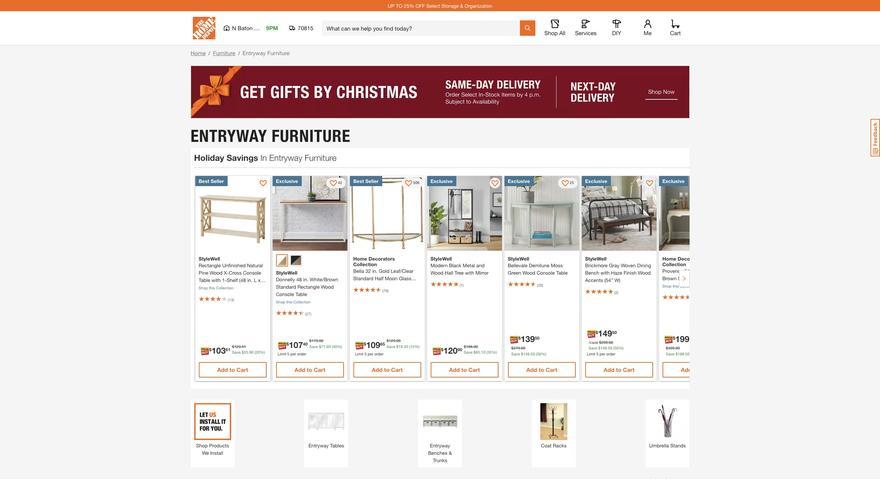 Task type: describe. For each thing, give the bounding box(es) containing it.
table inside stylewell donnelly 48 in. white/brown standard rectangle wood console table shop this collection
[[295, 291, 307, 297]]

to for 103
[[230, 366, 235, 373]]

provence
[[662, 268, 683, 274]]

white/brown
[[310, 276, 338, 282]]

25 button
[[558, 178, 578, 188]]

stylewell modern black metal and wood hall tree with mirror
[[431, 256, 489, 276]]

$ 399 . 00 save $ 199 . 50 ( 50
[[666, 346, 696, 356]]

%) for $ 129 . 00 save $ 19 . 35 ( 15 %) limit 5 per order
[[415, 344, 419, 349]]

display image for 107
[[330, 180, 337, 187]]

add for 139
[[526, 366, 537, 373]]

5 for 107
[[287, 352, 289, 356]]

in. left l
[[247, 277, 253, 283]]

shop this collection for with
[[199, 286, 233, 290]]

save for $ 279 . 00 save $ 139 . 50 ( 50 %)
[[511, 352, 520, 356]]

add for 103
[[217, 366, 228, 373]]

to for 109
[[384, 366, 390, 373]]

services
[[575, 30, 597, 36]]

coat
[[541, 443, 552, 449]]

furniture link
[[213, 50, 235, 56]]

in. inside home decorators collection bella 32 in. gold leaf/clear standard half moon glass console table with storage
[[372, 268, 378, 274]]

stylewell for 139
[[508, 256, 529, 262]]

stylewell for 149
[[585, 256, 607, 262]]

27
[[306, 311, 310, 316]]

/case $ 299 . 00 save $ 149 . 50 ( 50 %) limit 5 per order
[[587, 340, 624, 356]]

donnelly 48 in. white/brown standard rectangle wood console table image
[[272, 176, 347, 251]]

add to cart button for 120
[[431, 362, 499, 378]]

ivory/ash
[[698, 268, 719, 274]]

add to cart for 109
[[372, 366, 403, 373]]

shop left h
[[199, 286, 208, 290]]

1 / from the left
[[209, 50, 210, 56]]

stylewell brickmore gray woven dining bench with haze finish wood accents (54" w)
[[585, 256, 651, 283]]

shop products we install
[[196, 443, 229, 456]]

$ 199 50
[[673, 334, 694, 344]]

1 horizontal spatial storage
[[441, 3, 459, 9]]

white metal/natural top image
[[277, 256, 287, 265]]

stylewell for 120
[[431, 256, 452, 262]]

shop all button
[[544, 20, 566, 37]]

wood inside stylewell bellevale demilune moss green wood console table
[[523, 270, 535, 276]]

35 inside $ 186 . 00 save $ 65 . 10 ( 35 %)
[[488, 350, 492, 355]]

table inside stylewell rectangle unfinished natural pine wood x-cross console table with 1-shelf (48 in. l x 30 in. h x 14 in. d)
[[199, 277, 210, 283]]

40 inside $ 179 . 00 save $ 71 . 60 ( 40 %) limit 5 per order
[[333, 344, 337, 349]]

35 inside $ 129 . 00 save $ 19 . 35 ( 15 %) limit 5 per order
[[404, 344, 408, 349]]

$ 107 40
[[287, 340, 308, 350]]

shop this collection link for wood
[[662, 284, 697, 288]]

shop inside "shop all" 'button'
[[544, 30, 558, 36]]

sponsored banner image
[[191, 66, 689, 118]]

( inside $ 129 . 00 save $ 19 . 35 ( 15 %) limit 5 per order
[[409, 344, 410, 349]]

display image for 149
[[646, 180, 653, 187]]

10
[[481, 350, 485, 355]]

finish
[[624, 270, 637, 276]]

in. left d)
[[228, 285, 233, 291]]

this for wood
[[673, 284, 679, 288]]

tables
[[330, 443, 344, 449]]

120
[[443, 346, 458, 356]]

cart for 120
[[468, 366, 480, 373]]

add for 109
[[372, 366, 383, 373]]

add to cart button for 149
[[585, 362, 653, 378]]

51
[[242, 344, 246, 349]]

in. left h
[[206, 285, 211, 291]]

holiday savings in entryway furniture
[[194, 153, 337, 162]]

gray
[[609, 262, 619, 268]]

seller for 103
[[211, 178, 224, 184]]

00 for $ 179 . 00 save $ 71 . 60 ( 40 %) limit 5 per order
[[319, 338, 323, 343]]

7 to from the left
[[693, 366, 699, 373]]

order inside /case $ 299 . 00 save $ 149 . 50 ( 50 %) limit 5 per order
[[606, 352, 615, 356]]

wood inside stylewell rectangle unfinished natural pine wood x-cross console table with 1-shelf (48 in. l x 30 in. h x 14 in. d)
[[210, 270, 223, 276]]

feedback link image
[[871, 119, 880, 157]]

65 inside $ 109 65
[[380, 341, 385, 346]]

limit for 109
[[355, 352, 363, 356]]

display image for 109
[[405, 180, 412, 187]]

306
[[413, 180, 419, 185]]

14
[[221, 285, 226, 291]]

$ inside $ 139 50
[[518, 335, 521, 341]]

79
[[383, 288, 388, 293]]

$ 186 . 00 save $ 65 . 10 ( 35 %)
[[464, 344, 497, 355]]

$ inside $ 103 61
[[209, 347, 212, 352]]

( inside the $ 399 . 00 save $ 199 . 50 ( 50
[[691, 352, 692, 356]]

brickmore gray woven dining bench with haze finish wood accents (54" w) image
[[582, 176, 657, 251]]

90 inside $ 129 . 51 save $ 25 . 90 ( 20 %)
[[249, 350, 254, 355]]

00 for $ 279 . 00 save $ 139 . 50 ( 50 %)
[[521, 346, 525, 350]]

399
[[668, 346, 675, 350]]

5 for 109
[[364, 352, 367, 356]]

bellevale
[[508, 262, 528, 268]]

collection down 54
[[680, 284, 697, 288]]

bella 32 in. gold leaf/clear standard half moon glass console table with storage image
[[350, 176, 425, 251]]

) for 109
[[388, 288, 389, 293]]

%) for $ 186 . 00 save $ 65 . 10 ( 35 %)
[[492, 350, 497, 355]]

coat racks
[[541, 443, 567, 449]]

$ 279 . 00 save $ 139 . 50 ( 50 %)
[[511, 346, 546, 356]]

home for 32
[[353, 256, 367, 262]]

$ 103 61
[[209, 346, 230, 356]]

& inside entryway benches & trunks
[[449, 450, 452, 456]]

collection inside home decorators collection provence 54 in. ivory/ash brown standard rectangle wood console table
[[662, 261, 686, 267]]

279
[[514, 346, 520, 350]]

wood inside home decorators collection provence 54 in. ivory/ash brown standard rectangle wood console table
[[662, 283, 675, 289]]

l
[[254, 277, 257, 283]]

rectangle unfinished natural pine wood x-cross console table with 1-shelf (48 in. l x 30 in. h x 14 in. d) image
[[195, 176, 270, 251]]

provence 54 in. ivory/ash brown standard rectangle wood console table image
[[659, 176, 734, 251]]

( inside '$ 279 . 00 save $ 139 . 50 ( 50 %)'
[[536, 352, 537, 356]]

up to 25% off select storage & organization
[[388, 3, 492, 9]]

149 inside /case $ 299 . 00 save $ 149 . 50 ( 50 %) limit 5 per order
[[600, 346, 607, 350]]

stands
[[670, 443, 686, 449]]

with inside stylewell modern black metal and wood hall tree with mirror
[[465, 270, 474, 276]]

(48
[[239, 277, 246, 283]]

( inside $ 186 . 00 save $ 65 . 10 ( 35 %)
[[487, 350, 488, 355]]

) for 149
[[617, 290, 618, 295]]

save for $ 186 . 00 save $ 65 . 10 ( 35 %)
[[464, 350, 473, 355]]

bella
[[353, 268, 364, 274]]

0 horizontal spatial x
[[217, 285, 220, 291]]

( inside /case $ 299 . 00 save $ 149 . 50 ( 50 %) limit 5 per order
[[613, 346, 614, 350]]

1-
[[222, 277, 227, 283]]

dining
[[637, 262, 651, 268]]

to for 149
[[616, 366, 621, 373]]

mirror
[[476, 270, 489, 276]]

black metal/haze wood image
[[291, 255, 301, 265]]

w)
[[615, 277, 620, 283]]

$ inside $ 199 50
[[673, 335, 675, 341]]

wood inside stylewell modern black metal and wood hall tree with mirror
[[431, 270, 443, 276]]

00 for $ 399 . 00 save $ 199 . 50 ( 50
[[676, 346, 680, 350]]

console inside stylewell bellevale demilune moss green wood console table
[[537, 270, 555, 276]]

coat racks link
[[535, 403, 572, 449]]

entryway tables
[[308, 443, 344, 449]]

42
[[338, 180, 342, 185]]

home link
[[191, 50, 206, 56]]

$ 149 50
[[596, 328, 617, 338]]

stylewell bellevale demilune moss green wood console table
[[508, 256, 568, 276]]

install
[[210, 450, 223, 456]]

exclusive for 120
[[431, 178, 453, 184]]

table inside home decorators collection bella 32 in. gold leaf/clear standard half moon glass console table with storage
[[373, 283, 384, 289]]

entryway benches & trunks
[[428, 443, 452, 463]]

shop this collection link for with
[[199, 286, 233, 290]]

%) inside /case $ 299 . 00 save $ 149 . 50 ( 50 %) limit 5 per order
[[619, 346, 624, 350]]

0 vertical spatial 199
[[675, 334, 689, 344]]

with inside home decorators collection bella 32 in. gold leaf/clear standard half moon glass console table with storage
[[386, 283, 395, 289]]

home decorators collection provence 54 in. ivory/ash brown standard rectangle wood console table
[[662, 256, 722, 289]]

) for 139
[[542, 283, 543, 287]]

save for $ 129 . 00 save $ 19 . 35 ( 15 %) limit 5 per order
[[387, 344, 395, 349]]

collection down 1-
[[216, 286, 233, 290]]

%) for $ 179 . 00 save $ 71 . 60 ( 40 %) limit 5 per order
[[337, 344, 342, 349]]

00 inside /case $ 299 . 00 save $ 149 . 50 ( 50 %) limit 5 per order
[[609, 340, 613, 345]]

186
[[466, 344, 473, 349]]

50 inside $ 139 50
[[535, 335, 540, 341]]

hall
[[445, 270, 453, 276]]

metal
[[463, 262, 475, 268]]

in. inside home decorators collection provence 54 in. ivory/ash brown standard rectangle wood console table
[[691, 268, 697, 274]]

306 button
[[401, 178, 423, 188]]

$ 120 90
[[441, 346, 462, 356]]

$ inside $ 149 50
[[596, 330, 598, 335]]

) down stylewell donnelly 48 in. white/brown standard rectangle wood console table shop this collection
[[310, 311, 311, 316]]

cross
[[229, 270, 242, 276]]

5 inside /case $ 299 . 00 save $ 149 . 50 ( 50 %) limit 5 per order
[[596, 352, 599, 356]]

rectangle inside stylewell donnelly 48 in. white/brown standard rectangle wood console table shop this collection
[[297, 284, 320, 290]]

$ 129 . 00 save $ 19 . 35 ( 15 %) limit 5 per order
[[355, 338, 419, 356]]

add to cart button for 107
[[276, 362, 344, 378]]

best for 103
[[199, 178, 209, 184]]

$ 109 65
[[364, 340, 385, 350]]

add to cart button for 109
[[353, 362, 421, 378]]

shop inside stylewell donnelly 48 in. white/brown standard rectangle wood console table shop this collection
[[276, 300, 285, 304]]

25 inside dropdown button
[[570, 180, 574, 185]]

table inside stylewell bellevale demilune moss green wood console table
[[556, 270, 568, 276]]

racks
[[553, 443, 567, 449]]

60
[[327, 344, 331, 349]]

19
[[398, 344, 403, 349]]

( 28 )
[[537, 283, 543, 287]]

collection inside home decorators collection bella 32 in. gold leaf/clear standard half moon glass console table with storage
[[353, 261, 377, 267]]

add to cart button for 103
[[199, 362, 267, 378]]

modern
[[431, 262, 448, 268]]

add to cart for 139
[[526, 366, 557, 373]]

add to cart for 149
[[604, 366, 635, 373]]

console inside stylewell rectangle unfinished natural pine wood x-cross console table with 1-shelf (48 in. l x 30 in. h x 14 in. d)
[[243, 270, 261, 276]]

umbrella
[[649, 443, 669, 449]]

pine
[[199, 270, 208, 276]]

7 add to cart from the left
[[681, 366, 712, 373]]

tree
[[455, 270, 464, 276]]

console inside stylewell donnelly 48 in. white/brown standard rectangle wood console table shop this collection
[[276, 291, 294, 297]]

(54"
[[604, 277, 613, 283]]

all
[[559, 30, 565, 36]]

this inside stylewell donnelly 48 in. white/brown standard rectangle wood console table shop this collection
[[286, 300, 292, 304]]

shop inside shop products we install
[[196, 443, 208, 449]]

70815 button
[[289, 25, 314, 32]]

home for entryway
[[191, 50, 206, 56]]

( 1 )
[[460, 283, 464, 287]]

modern black metal and wood hall tree with mirror image
[[427, 176, 502, 251]]

wood inside stylewell brickmore gray woven dining bench with haze finish wood accents (54" w)
[[638, 270, 651, 276]]

What can we help you find today? search field
[[327, 21, 519, 35]]

( 2 )
[[614, 290, 618, 295]]

%) for $ 279 . 00 save $ 139 . 50 ( 50 %)
[[541, 352, 546, 356]]

entryway right the in
[[269, 153, 302, 162]]



Task type: vqa. For each thing, say whether or not it's contained in the screenshot.
the rightmost Bathroom
no



Task type: locate. For each thing, give the bounding box(es) containing it.
2 best from the left
[[353, 178, 364, 184]]

add to cart button down $ 179 . 00 save $ 71 . 60 ( 40 %) limit 5 per order
[[276, 362, 344, 378]]

save inside $ 186 . 00 save $ 65 . 10 ( 35 %)
[[464, 350, 473, 355]]

cart for 149
[[623, 366, 635, 373]]

2 seller from the left
[[365, 178, 379, 184]]

shop down the brown in the right bottom of the page
[[662, 284, 672, 288]]

103
[[212, 346, 226, 356]]

seller down holiday
[[211, 178, 224, 184]]

3 add from the left
[[372, 366, 383, 373]]

wood down "modern"
[[431, 270, 443, 276]]

0 horizontal spatial order
[[297, 352, 306, 356]]

1 decorators from the left
[[369, 256, 395, 262]]

table down 48
[[295, 291, 307, 297]]

) for 120
[[463, 283, 464, 287]]

%) inside $ 129 . 51 save $ 25 . 90 ( 20 %)
[[260, 350, 265, 355]]

%) inside $ 179 . 00 save $ 71 . 60 ( 40 %) limit 5 per order
[[337, 344, 342, 349]]

0 horizontal spatial 40
[[303, 341, 308, 346]]

1 horizontal spatial shop this collection link
[[276, 300, 311, 304]]

to for 139
[[539, 366, 544, 373]]

stylewell inside stylewell brickmore gray woven dining bench with haze finish wood accents (54" w)
[[585, 256, 607, 262]]

2 vertical spatial rectangle
[[297, 284, 320, 290]]

natural
[[247, 262, 263, 268]]

shop this collection link down 1-
[[199, 286, 233, 290]]

0 vertical spatial 25
[[570, 180, 574, 185]]

console inside home decorators collection provence 54 in. ivory/ash brown standard rectangle wood console table
[[677, 283, 695, 289]]

9pm
[[266, 25, 278, 31]]

select
[[426, 3, 440, 9]]

add for 120
[[449, 366, 460, 373]]

0 horizontal spatial this
[[209, 286, 215, 290]]

add to cart down $ 120 90
[[449, 366, 480, 373]]

%) inside '$ 279 . 00 save $ 139 . 50 ( 50 %)'
[[541, 352, 546, 356]]

149 up 299
[[598, 328, 612, 338]]

add to cart down the $ 399 . 00 save $ 199 . 50 ( 50
[[681, 366, 712, 373]]

2 limit from the left
[[355, 352, 363, 356]]

storage
[[441, 3, 459, 9], [396, 283, 413, 289]]

0 horizontal spatial 5
[[287, 352, 289, 356]]

1 horizontal spatial best
[[353, 178, 364, 184]]

2 / from the left
[[238, 50, 240, 56]]

shop products we install image
[[194, 403, 231, 440]]

1 horizontal spatial rectangle
[[297, 284, 320, 290]]

table down half
[[373, 283, 384, 289]]

00 up the 71
[[319, 338, 323, 343]]

n baton rouge
[[232, 25, 271, 31]]

add to cart for 107
[[295, 366, 325, 373]]

limit inside /case $ 299 . 00 save $ 149 . 50 ( 50 %) limit 5 per order
[[587, 352, 595, 356]]

0 horizontal spatial per
[[290, 352, 296, 356]]

entryway up savings
[[191, 126, 267, 146]]

1 horizontal spatial &
[[460, 3, 463, 9]]

00 for $ 186 . 00 save $ 65 . 10 ( 35 %)
[[474, 344, 478, 349]]

15
[[410, 344, 415, 349]]

standard for 32
[[353, 275, 373, 281]]

add for 149
[[604, 366, 614, 373]]

1 display image from the left
[[260, 180, 267, 187]]

shop down donnelly
[[276, 300, 285, 304]]

entryway for entryway tables
[[308, 443, 329, 449]]

add down $ 103 61
[[217, 366, 228, 373]]

seller right 42
[[365, 178, 379, 184]]

1 per from the left
[[290, 352, 296, 356]]

& right benches
[[449, 450, 452, 456]]

2 5 from the left
[[364, 352, 367, 356]]

woven
[[621, 262, 636, 268]]

limit
[[278, 352, 286, 356], [355, 352, 363, 356], [587, 352, 595, 356]]

199 up the $ 399 . 00 save $ 199 . 50 ( 50
[[675, 334, 689, 344]]

collection
[[353, 261, 377, 267], [662, 261, 686, 267], [680, 284, 697, 288], [216, 286, 233, 290], [293, 300, 311, 304]]

1 seller from the left
[[211, 178, 224, 184]]

save down 179 at bottom left
[[309, 344, 318, 349]]

trunks
[[433, 457, 447, 463]]

shop this collection down the brown in the right bottom of the page
[[662, 284, 697, 288]]

90 left 186
[[458, 347, 462, 352]]

$ inside $ 120 90
[[441, 347, 443, 352]]

1 horizontal spatial seller
[[365, 178, 379, 184]]

save inside '$ 279 . 00 save $ 139 . 50 ( 50 %)'
[[511, 352, 520, 356]]

stylewell inside stylewell modern black metal and wood hall tree with mirror
[[431, 256, 452, 262]]

entryway tables image
[[308, 403, 345, 440]]

0 horizontal spatial standard
[[276, 284, 296, 290]]

%) for $ 129 . 51 save $ 25 . 90 ( 20 %)
[[260, 350, 265, 355]]

save inside /case $ 299 . 00 save $ 149 . 50 ( 50 %) limit 5 per order
[[589, 346, 597, 350]]

decorators up gold
[[369, 256, 395, 262]]

console
[[243, 270, 261, 276], [537, 270, 555, 276], [353, 283, 371, 289], [677, 283, 695, 289], [276, 291, 294, 297]]

add to cart button
[[199, 362, 267, 378], [276, 362, 344, 378], [353, 362, 421, 378], [431, 362, 499, 378], [508, 362, 576, 378], [585, 362, 653, 378], [662, 362, 730, 378]]

00 inside $ 179 . 00 save $ 71 . 60 ( 40 %) limit 5 per order
[[319, 338, 323, 343]]

order down $ 109 65
[[374, 352, 384, 356]]

00 inside '$ 279 . 00 save $ 139 . 50 ( 50 %)'
[[521, 346, 525, 350]]

5 add from the left
[[526, 366, 537, 373]]

6 add to cart from the left
[[604, 366, 635, 373]]

25
[[570, 180, 574, 185], [244, 350, 248, 355]]

1
[[461, 283, 463, 287]]

) down w)
[[617, 290, 618, 295]]

standard inside home decorators collection bella 32 in. gold leaf/clear standard half moon glass console table with storage
[[353, 275, 373, 281]]

1 horizontal spatial x
[[258, 277, 261, 283]]

rouge
[[254, 25, 271, 31]]

1 vertical spatial storage
[[396, 283, 413, 289]]

2 horizontal spatial shop this collection link
[[662, 284, 697, 288]]

coat racks image
[[535, 403, 572, 440]]

2 add to cart button from the left
[[276, 362, 344, 378]]

0 horizontal spatial 129
[[234, 344, 241, 349]]

1 horizontal spatial 90
[[458, 347, 462, 352]]

1 horizontal spatial /
[[238, 50, 240, 56]]

wood inside stylewell donnelly 48 in. white/brown standard rectangle wood console table shop this collection
[[321, 284, 334, 290]]

2 order from the left
[[374, 352, 384, 356]]

best right 42
[[353, 178, 364, 184]]

6 add to cart button from the left
[[585, 362, 653, 378]]

2 decorators from the left
[[678, 256, 704, 262]]

standard down 54
[[678, 275, 698, 281]]

2 best seller from the left
[[353, 178, 379, 184]]

exclusive for 139
[[508, 178, 530, 184]]

65
[[380, 341, 385, 346], [476, 350, 480, 355]]

61
[[226, 347, 230, 352]]

cart
[[670, 30, 681, 36], [236, 366, 248, 373], [314, 366, 325, 373], [391, 366, 403, 373], [468, 366, 480, 373], [546, 366, 557, 373], [623, 366, 635, 373], [700, 366, 712, 373]]

console down natural
[[243, 270, 261, 276]]

& left organization
[[460, 3, 463, 9]]

limit inside $ 179 . 00 save $ 71 . 60 ( 40 %) limit 5 per order
[[278, 352, 286, 356]]

3 add to cart from the left
[[372, 366, 403, 373]]

home / furniture / entryway furniture
[[191, 50, 290, 56]]

table
[[556, 270, 568, 276], [199, 277, 210, 283], [373, 283, 384, 289], [696, 283, 708, 289], [295, 291, 307, 297]]

stylewell donnelly 48 in. white/brown standard rectangle wood console table shop this collection
[[276, 270, 338, 304]]

$ 139 50
[[518, 334, 540, 344]]

0 vertical spatial 149
[[598, 328, 612, 338]]

shop up we
[[196, 443, 208, 449]]

add to cart down /case $ 299 . 00 save $ 149 . 50 ( 50 %) limit 5 per order
[[604, 366, 635, 373]]

129 for 51
[[234, 344, 241, 349]]

seller for 109
[[365, 178, 379, 184]]

add to cart button down 61
[[199, 362, 267, 378]]

35
[[404, 344, 408, 349], [488, 350, 492, 355]]

2 horizontal spatial this
[[673, 284, 679, 288]]

decorators inside home decorators collection bella 32 in. gold leaf/clear standard half moon glass console table with storage
[[369, 256, 395, 262]]

0 horizontal spatial shop this collection
[[199, 286, 233, 290]]

129 left 51
[[234, 344, 241, 349]]

50 inside $ 199 50
[[689, 335, 694, 341]]

129 for 00
[[389, 338, 395, 343]]

save right 61
[[232, 350, 241, 355]]

1 best from the left
[[199, 178, 209, 184]]

0 horizontal spatial decorators
[[369, 256, 395, 262]]

25%
[[404, 3, 414, 9]]

cart for 107
[[314, 366, 325, 373]]

this for with
[[209, 286, 215, 290]]

) for 103
[[233, 298, 234, 302]]

table inside home decorators collection provence 54 in. ivory/ash brown standard rectangle wood console table
[[696, 283, 708, 289]]

decorators up 54
[[678, 256, 704, 262]]

4 add to cart button from the left
[[431, 362, 499, 378]]

display image
[[260, 180, 267, 187], [646, 180, 653, 187]]

decorators
[[369, 256, 395, 262], [678, 256, 704, 262]]

3 exclusive from the left
[[508, 178, 530, 184]]

3 limit from the left
[[587, 352, 595, 356]]

2 display image from the left
[[646, 180, 653, 187]]

1 horizontal spatial display image
[[646, 180, 653, 187]]

) down stylewell bellevale demilune moss green wood console table
[[542, 283, 543, 287]]

2 horizontal spatial 5
[[596, 352, 599, 356]]

decorators for ivory/ash
[[678, 256, 704, 262]]

best seller for 109
[[353, 178, 379, 184]]

x-
[[224, 270, 229, 276]]

entryway for entryway furniture
[[191, 126, 267, 146]]

per inside $ 129 . 00 save $ 19 . 35 ( 15 %) limit 5 per order
[[368, 352, 373, 356]]

add to cart
[[217, 366, 248, 373], [295, 366, 325, 373], [372, 366, 403, 373], [449, 366, 480, 373], [526, 366, 557, 373], [604, 366, 635, 373], [681, 366, 712, 373]]

35 right "19"
[[404, 344, 408, 349]]

00 for $ 129 . 00 save $ 19 . 35 ( 15 %) limit 5 per order
[[396, 338, 401, 343]]

black
[[449, 262, 461, 268]]

bellevale demilune moss green wood console table image
[[504, 176, 579, 251]]

1 horizontal spatial 65
[[476, 350, 480, 355]]

collection up 32
[[353, 261, 377, 267]]

5 down 107
[[287, 352, 289, 356]]

in. inside stylewell donnelly 48 in. white/brown standard rectangle wood console table shop this collection
[[303, 276, 308, 282]]

( inside $ 129 . 51 save $ 25 . 90 ( 20 %)
[[255, 350, 256, 355]]

umbrella stands link
[[649, 403, 686, 449]]

wood down "white/brown"
[[321, 284, 334, 290]]

1 horizontal spatial this
[[286, 300, 292, 304]]

3 to from the left
[[384, 366, 390, 373]]

1 horizontal spatial limit
[[355, 352, 363, 356]]

gold
[[379, 268, 389, 274]]

to
[[230, 366, 235, 373], [307, 366, 312, 373], [384, 366, 390, 373], [461, 366, 467, 373], [539, 366, 544, 373], [616, 366, 621, 373], [693, 366, 699, 373]]

1 add to cart from the left
[[217, 366, 248, 373]]

save inside $ 129 . 51 save $ 25 . 90 ( 20 %)
[[232, 350, 241, 355]]

00 right 279
[[521, 346, 525, 350]]

149 down 299
[[600, 346, 607, 350]]

rectangle down ivory/ash
[[700, 275, 722, 281]]

1 horizontal spatial 40
[[333, 344, 337, 349]]

best for 109
[[353, 178, 364, 184]]

1 vertical spatial rectangle
[[700, 275, 722, 281]]

00 up "19"
[[396, 338, 401, 343]]

storage down glass
[[396, 283, 413, 289]]

to down $ 120 90
[[461, 366, 467, 373]]

1 vertical spatial &
[[449, 450, 452, 456]]

n
[[232, 25, 236, 31]]

0 vertical spatial 35
[[404, 344, 408, 349]]

save inside $ 129 . 00 save $ 19 . 35 ( 15 %) limit 5 per order
[[387, 344, 395, 349]]

rectangle inside home decorators collection provence 54 in. ivory/ash brown standard rectangle wood console table
[[700, 275, 722, 281]]

limit for 107
[[278, 352, 286, 356]]

rectangle up pine
[[199, 262, 221, 268]]

5 exclusive from the left
[[662, 178, 685, 184]]

4 to from the left
[[461, 366, 467, 373]]

display image
[[330, 180, 337, 187], [405, 180, 412, 187], [491, 180, 499, 187], [562, 180, 569, 187]]

storage inside home decorators collection bella 32 in. gold leaf/clear standard half moon glass console table with storage
[[396, 283, 413, 289]]

rectangle down 48
[[297, 284, 320, 290]]

0 vertical spatial &
[[460, 3, 463, 9]]

40 inside $ 107 40
[[303, 341, 308, 346]]

to down $ 179 . 00 save $ 71 . 60 ( 40 %) limit 5 per order
[[307, 366, 312, 373]]

199
[[675, 334, 689, 344], [678, 352, 684, 356]]

1 to from the left
[[230, 366, 235, 373]]

107
[[289, 340, 303, 350]]

me
[[644, 30, 652, 36]]

2 horizontal spatial limit
[[587, 352, 595, 356]]

with inside stylewell rectangle unfinished natural pine wood x-cross console table with 1-shelf (48 in. l x 30 in. h x 14 in. d)
[[212, 277, 221, 283]]

add to cart down 61
[[217, 366, 248, 373]]

0 horizontal spatial limit
[[278, 352, 286, 356]]

entryway benches & trunks image
[[422, 403, 458, 440]]

5 add to cart from the left
[[526, 366, 557, 373]]

per for 109
[[368, 352, 373, 356]]

1 display image from the left
[[330, 180, 337, 187]]

30
[[199, 285, 204, 291]]

order inside $ 129 . 00 save $ 19 . 35 ( 15 %) limit 5 per order
[[374, 352, 384, 356]]

42 button
[[326, 178, 346, 188]]

2 exclusive from the left
[[431, 178, 453, 184]]

table down pine
[[199, 277, 210, 283]]

home inside home decorators collection provence 54 in. ivory/ash brown standard rectangle wood console table
[[662, 256, 676, 262]]

( 79 )
[[382, 288, 389, 293]]

139 inside '$ 279 . 00 save $ 139 . 50 ( 50 %)'
[[523, 352, 530, 356]]

4 exclusive from the left
[[585, 178, 607, 184]]

save down 399
[[666, 352, 675, 356]]

4 display image from the left
[[562, 180, 569, 187]]

2 horizontal spatial home
[[662, 256, 676, 262]]

( inside $ 179 . 00 save $ 71 . 60 ( 40 %) limit 5 per order
[[332, 344, 333, 349]]

6 to from the left
[[616, 366, 621, 373]]

cart link
[[668, 20, 683, 37]]

0 horizontal spatial &
[[449, 450, 452, 456]]

1 horizontal spatial home
[[353, 256, 367, 262]]

2 add from the left
[[295, 366, 305, 373]]

1 horizontal spatial standard
[[353, 275, 373, 281]]

off
[[416, 3, 425, 9]]

add to cart button down the $ 399 . 00 save $ 199 . 50 ( 50
[[662, 362, 730, 378]]

display image for 139
[[562, 180, 569, 187]]

1 vertical spatial 35
[[488, 350, 492, 355]]

save down /case
[[589, 346, 597, 350]]

0 horizontal spatial /
[[209, 50, 210, 56]]

home down the "the home depot logo"
[[191, 50, 206, 56]]

0 horizontal spatial shop this collection link
[[199, 286, 233, 290]]

40 left 179 at bottom left
[[303, 341, 308, 346]]

services button
[[575, 20, 597, 37]]

179
[[312, 338, 318, 343]]

139 down $ 139 50
[[523, 352, 530, 356]]

5 down 109
[[364, 352, 367, 356]]

stylewell up pine
[[199, 256, 220, 262]]

with down metal
[[465, 270, 474, 276]]

1 exclusive from the left
[[276, 178, 298, 184]]

entryway down n baton rouge
[[243, 50, 266, 56]]

per down 109
[[368, 352, 373, 356]]

2 horizontal spatial standard
[[678, 275, 698, 281]]

save inside $ 179 . 00 save $ 71 . 60 ( 40 %) limit 5 per order
[[309, 344, 318, 349]]

1 horizontal spatial best seller
[[353, 178, 379, 184]]

order inside $ 179 . 00 save $ 71 . 60 ( 40 %) limit 5 per order
[[297, 352, 306, 356]]

50 inside $ 149 50
[[612, 330, 617, 335]]

( 13 )
[[228, 298, 234, 302]]

to for 120
[[461, 366, 467, 373]]

save for $ 129 . 51 save $ 25 . 90 ( 20 %)
[[232, 350, 241, 355]]

1 horizontal spatial order
[[374, 352, 384, 356]]

benches
[[428, 450, 447, 456]]

we
[[202, 450, 209, 456]]

the home depot logo image
[[193, 17, 215, 39]]

1 add to cart button from the left
[[199, 362, 267, 378]]

90 left 20
[[249, 350, 254, 355]]

&
[[460, 3, 463, 9], [449, 450, 452, 456]]

rectangle inside stylewell rectangle unfinished natural pine wood x-cross console table with 1-shelf (48 in. l x 30 in. h x 14 in. d)
[[199, 262, 221, 268]]

7 add to cart button from the left
[[662, 362, 730, 378]]

199 down $ 199 50
[[678, 352, 684, 356]]

$ inside $ 107 40
[[287, 341, 289, 346]]

0 horizontal spatial 35
[[404, 344, 408, 349]]

best
[[199, 178, 209, 184], [353, 178, 364, 184]]

1 horizontal spatial decorators
[[678, 256, 704, 262]]

add to cart button down $ 129 . 00 save $ 19 . 35 ( 15 %) limit 5 per order
[[353, 362, 421, 378]]

standard for 54
[[678, 275, 698, 281]]

3 order from the left
[[606, 352, 615, 356]]

console inside home decorators collection bella 32 in. gold leaf/clear standard half moon glass console table with storage
[[353, 283, 371, 289]]

1 horizontal spatial per
[[368, 352, 373, 356]]

half
[[375, 275, 384, 281]]

console down 54
[[677, 283, 695, 289]]

$ 129 . 51 save $ 25 . 90 ( 20 %)
[[232, 344, 265, 355]]

add to cart down '$ 279 . 00 save $ 139 . 50 ( 50 %)'
[[526, 366, 557, 373]]

1 vertical spatial 65
[[476, 350, 480, 355]]

order for 109
[[374, 352, 384, 356]]

00 right 299
[[609, 340, 613, 345]]

home for 54
[[662, 256, 676, 262]]

) down shelf
[[233, 298, 234, 302]]

up to 25% off select storage & organization link
[[388, 3, 492, 9]]

32
[[365, 268, 371, 274]]

199 inside the $ 399 . 00 save $ 199 . 50 ( 50
[[678, 352, 684, 356]]

diy
[[612, 30, 621, 36]]

0 vertical spatial 129
[[389, 338, 395, 343]]

save left "19"
[[387, 344, 395, 349]]

00 inside the $ 399 . 00 save $ 199 . 50 ( 50
[[676, 346, 680, 350]]

71
[[321, 344, 325, 349]]

standard inside stylewell donnelly 48 in. white/brown standard rectangle wood console table shop this collection
[[276, 284, 296, 290]]

stylewell inside stylewell bellevale demilune moss green wood console table
[[508, 256, 529, 262]]

0 vertical spatial 139
[[521, 334, 535, 344]]

best seller for 103
[[199, 178, 224, 184]]

2 per from the left
[[368, 352, 373, 356]]

2 horizontal spatial order
[[606, 352, 615, 356]]

3 add to cart button from the left
[[353, 362, 421, 378]]

6 add from the left
[[604, 366, 614, 373]]

2 to from the left
[[307, 366, 312, 373]]

entryway for entryway benches & trunks
[[430, 443, 450, 449]]

7 add from the left
[[681, 366, 692, 373]]

149
[[598, 328, 612, 338], [600, 346, 607, 350]]

exclusive for 107
[[276, 178, 298, 184]]

1 add from the left
[[217, 366, 228, 373]]

x right l
[[258, 277, 261, 283]]

0 horizontal spatial best
[[199, 178, 209, 184]]

1 order from the left
[[297, 352, 306, 356]]

0 vertical spatial x
[[258, 277, 261, 283]]

display image inside 306 dropdown button
[[405, 180, 412, 187]]

wood left x-
[[210, 270, 223, 276]]

1 horizontal spatial shop this collection
[[662, 284, 697, 288]]

90 inside $ 120 90
[[458, 347, 462, 352]]

add to cart button down '$ 279 . 00 save $ 139 . 50 ( 50 %)'
[[508, 362, 576, 378]]

shop this collection
[[662, 284, 697, 288], [199, 286, 233, 290]]

( 27 )
[[305, 311, 311, 316]]

add to cart down $ 129 . 00 save $ 19 . 35 ( 15 %) limit 5 per order
[[372, 366, 403, 373]]

add to cart button for 139
[[508, 362, 576, 378]]

%) inside $ 129 . 00 save $ 19 . 35 ( 15 %) limit 5 per order
[[415, 344, 419, 349]]

display image inside 42 dropdown button
[[330, 180, 337, 187]]

1 vertical spatial 129
[[234, 344, 241, 349]]

0 vertical spatial 65
[[380, 341, 385, 346]]

1 vertical spatial 149
[[600, 346, 607, 350]]

0 horizontal spatial 65
[[380, 341, 385, 346]]

order for 107
[[297, 352, 306, 356]]

1 limit from the left
[[278, 352, 286, 356]]

129 inside $ 129 . 51 save $ 25 . 90 ( 20 %)
[[234, 344, 241, 349]]

display image for 103
[[260, 180, 267, 187]]

25 inside $ 129 . 51 save $ 25 . 90 ( 20 %)
[[244, 350, 248, 355]]

and
[[476, 262, 485, 268]]

stylewell up "modern"
[[431, 256, 452, 262]]

collection inside stylewell donnelly 48 in. white/brown standard rectangle wood console table shop this collection
[[293, 300, 311, 304]]

best seller down holiday
[[199, 178, 224, 184]]

0 vertical spatial storage
[[441, 3, 459, 9]]

with inside stylewell brickmore gray woven dining bench with haze finish wood accents (54" w)
[[601, 270, 610, 276]]

3 5 from the left
[[596, 352, 599, 356]]

home inside home decorators collection bella 32 in. gold leaf/clear standard half moon glass console table with storage
[[353, 256, 367, 262]]

0 horizontal spatial best seller
[[199, 178, 224, 184]]

with down moon at the left
[[386, 283, 395, 289]]

2 display image from the left
[[405, 180, 412, 187]]

save for $ 399 . 00 save $ 199 . 50 ( 50
[[666, 352, 675, 356]]

%) inside $ 186 . 00 save $ 65 . 10 ( 35 %)
[[492, 350, 497, 355]]

savings
[[227, 153, 258, 162]]

in. right 32
[[372, 268, 378, 274]]

in.
[[372, 268, 378, 274], [691, 268, 697, 274], [303, 276, 308, 282], [247, 277, 253, 283], [206, 285, 211, 291], [228, 285, 233, 291]]

00 inside $ 129 . 00 save $ 19 . 35 ( 15 %) limit 5 per order
[[396, 338, 401, 343]]

4 add from the left
[[449, 366, 460, 373]]

shop products we install link
[[194, 403, 231, 457]]

1 horizontal spatial 129
[[389, 338, 395, 343]]

0 vertical spatial rectangle
[[199, 262, 221, 268]]

standard down the bella
[[353, 275, 373, 281]]

add to cart for 120
[[449, 366, 480, 373]]

$ inside $ 109 65
[[364, 341, 366, 346]]

0 horizontal spatial storage
[[396, 283, 413, 289]]

holiday
[[194, 153, 224, 162]]

5 inside $ 179 . 00 save $ 71 . 60 ( 40 %) limit 5 per order
[[287, 352, 289, 356]]

stylewell inside stylewell rectangle unfinished natural pine wood x-cross console table with 1-shelf (48 in. l x 30 in. h x 14 in. d)
[[199, 256, 220, 262]]

2 horizontal spatial per
[[600, 352, 605, 356]]

0 horizontal spatial rectangle
[[199, 262, 221, 268]]

display image inside 25 dropdown button
[[562, 180, 569, 187]]

)
[[463, 283, 464, 287], [542, 283, 543, 287], [388, 288, 389, 293], [617, 290, 618, 295], [233, 298, 234, 302], [310, 311, 311, 316]]

5 down /case
[[596, 352, 599, 356]]

console down the bella
[[353, 283, 371, 289]]

cart for 103
[[236, 366, 248, 373]]

2 horizontal spatial rectangle
[[700, 275, 722, 281]]

1 best seller from the left
[[199, 178, 224, 184]]

decorators for gold
[[369, 256, 395, 262]]

3 per from the left
[[600, 352, 605, 356]]

products
[[209, 443, 229, 449]]

5 add to cart button from the left
[[508, 362, 576, 378]]

1 5 from the left
[[287, 352, 289, 356]]

standard inside home decorators collection provence 54 in. ivory/ash brown standard rectangle wood console table
[[678, 275, 698, 281]]

0 horizontal spatial display image
[[260, 180, 267, 187]]

cart for 109
[[391, 366, 403, 373]]

40
[[303, 341, 308, 346], [333, 344, 337, 349]]

to down '$ 279 . 00 save $ 139 . 50 ( 50 %)'
[[539, 366, 544, 373]]

1 horizontal spatial 35
[[488, 350, 492, 355]]

home up the 'provence' at the right bottom
[[662, 256, 676, 262]]

in. right 54
[[691, 268, 697, 274]]

0 horizontal spatial 90
[[249, 350, 254, 355]]

moon
[[385, 275, 398, 281]]

4 add to cart from the left
[[449, 366, 480, 373]]

cart for 139
[[546, 366, 557, 373]]

to for 107
[[307, 366, 312, 373]]

per inside /case $ 299 . 00 save $ 149 . 50 ( 50 %) limit 5 per order
[[600, 352, 605, 356]]

90
[[458, 347, 462, 352], [249, 350, 254, 355]]

1 horizontal spatial 25
[[570, 180, 574, 185]]

$ 179 . 00 save $ 71 . 60 ( 40 %) limit 5 per order
[[278, 338, 342, 356]]

add for 107
[[295, 366, 305, 373]]

65 inside $ 186 . 00 save $ 65 . 10 ( 35 %)
[[476, 350, 480, 355]]

1 vertical spatial x
[[217, 285, 220, 291]]

table down ivory/ash
[[696, 283, 708, 289]]

with up (54"
[[601, 270, 610, 276]]

umbrella stands
[[649, 443, 686, 449]]

add down $ 179 . 00 save $ 71 . 60 ( 40 %) limit 5 per order
[[295, 366, 305, 373]]

save inside the $ 399 . 00 save $ 199 . 50 ( 50
[[666, 352, 675, 356]]

1 vertical spatial 25
[[244, 350, 248, 355]]

per inside $ 179 . 00 save $ 71 . 60 ( 40 %) limit 5 per order
[[290, 352, 296, 356]]

collection up 27
[[293, 300, 311, 304]]

2 add to cart from the left
[[295, 366, 325, 373]]

5 to from the left
[[539, 366, 544, 373]]

add to cart for 103
[[217, 366, 248, 373]]

1 horizontal spatial 5
[[364, 352, 367, 356]]

collection up the 'provence' at the right bottom
[[662, 261, 686, 267]]

wood down the "dining"
[[638, 270, 651, 276]]

umbrella stands image
[[649, 403, 686, 440]]

129 inside $ 129 . 00 save $ 19 . 35 ( 15 %) limit 5 per order
[[389, 338, 395, 343]]

3 display image from the left
[[491, 180, 499, 187]]

h
[[212, 285, 216, 291]]

save for $ 179 . 00 save $ 71 . 60 ( 40 %) limit 5 per order
[[309, 344, 318, 349]]

exclusive for 149
[[585, 178, 607, 184]]

shop this collection link
[[662, 284, 697, 288], [199, 286, 233, 290], [276, 300, 311, 304]]

0 horizontal spatial home
[[191, 50, 206, 56]]

up
[[388, 3, 395, 9]]

entryway furniture
[[191, 126, 350, 146]]

1 vertical spatial 199
[[678, 352, 684, 356]]

shop this collection for wood
[[662, 284, 697, 288]]

order
[[297, 352, 306, 356], [374, 352, 384, 356], [606, 352, 615, 356]]

this down the brown in the right bottom of the page
[[673, 284, 679, 288]]

0 horizontal spatial seller
[[211, 178, 224, 184]]

stylewell inside stylewell donnelly 48 in. white/brown standard rectangle wood console table shop this collection
[[276, 270, 297, 276]]

order down 299
[[606, 352, 615, 356]]

0 horizontal spatial 25
[[244, 350, 248, 355]]

per for 107
[[290, 352, 296, 356]]

order down $ 107 40
[[297, 352, 306, 356]]

donnelly
[[276, 276, 295, 282]]

1 vertical spatial 139
[[523, 352, 530, 356]]

shop left all
[[544, 30, 558, 36]]

wood down the brown in the right bottom of the page
[[662, 283, 675, 289]]

stylewell up "bellevale"
[[508, 256, 529, 262]]

to down /case $ 299 . 00 save $ 149 . 50 ( 50 %) limit 5 per order
[[616, 366, 621, 373]]

exclusive
[[276, 178, 298, 184], [431, 178, 453, 184], [508, 178, 530, 184], [585, 178, 607, 184], [662, 178, 685, 184]]



